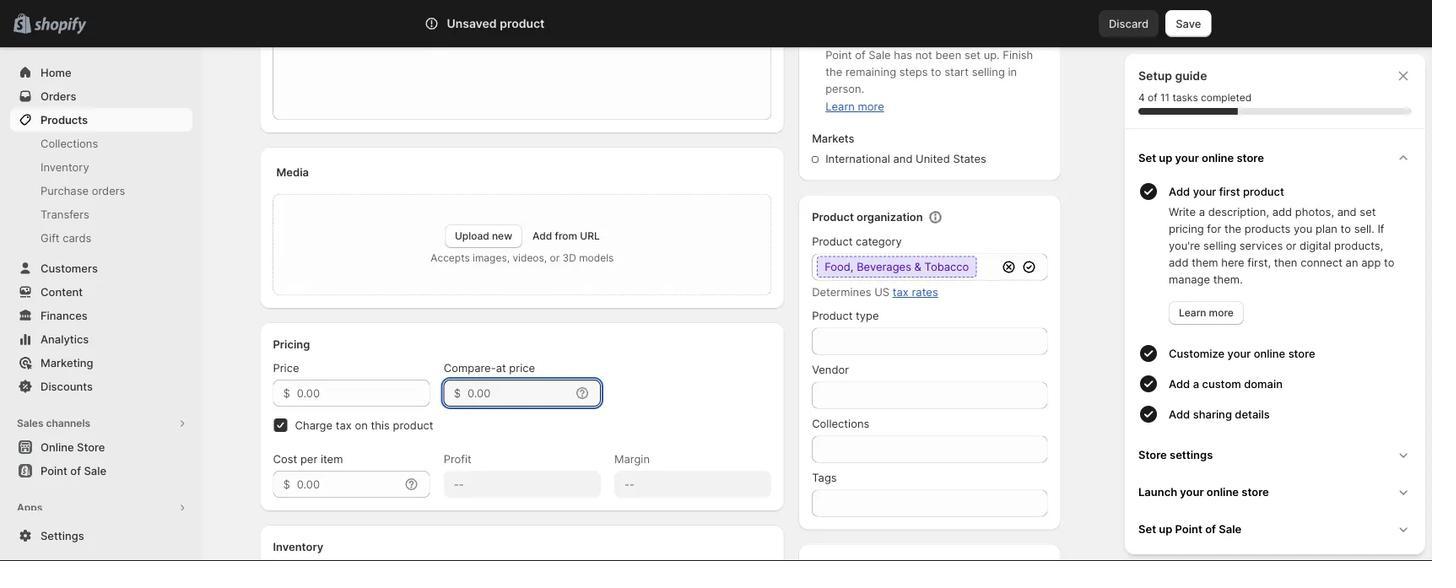 Task type: locate. For each thing, give the bounding box(es) containing it.
store inside button
[[1139, 448, 1167, 461]]

online
[[1202, 151, 1234, 164], [1254, 347, 1286, 360], [1207, 485, 1239, 499]]

pricing
[[273, 338, 310, 351]]

point down launch your online store
[[1176, 523, 1203, 536]]

connect
[[1301, 256, 1343, 269]]

a for add
[[1193, 377, 1200, 390]]

set up point of sale
[[1139, 523, 1242, 536]]

0 vertical spatial add
[[1273, 205, 1293, 218]]

set inside point of sale has not been set up. finish the remaining steps to start selling in person. learn more
[[965, 49, 981, 62]]

1 horizontal spatial the
[[1225, 222, 1242, 235]]

of for point of sale
[[70, 464, 81, 477]]

0 vertical spatial learn
[[826, 100, 855, 113]]

1 vertical spatial to
[[1341, 222, 1352, 235]]

collections down vendor
[[812, 417, 870, 431]]

0 horizontal spatial the
[[826, 65, 843, 79]]

1 product from the top
[[812, 211, 854, 224]]

2 set from the top
[[1139, 523, 1157, 536]]

sales channels
[[17, 417, 90, 430]]

sale up the remaining
[[869, 49, 891, 62]]

margin
[[615, 452, 650, 466]]

states
[[953, 152, 987, 165]]

online store button
[[0, 436, 203, 459]]

learn more link down manage
[[1169, 301, 1244, 325]]

to left sell.
[[1341, 222, 1352, 235]]

learn inside point of sale has not been set up. finish the remaining steps to start selling in person. learn more
[[826, 100, 855, 113]]

1 horizontal spatial point
[[826, 49, 852, 62]]

set up your online store
[[1139, 151, 1265, 164]]

1 up from the top
[[1159, 151, 1173, 164]]

up for your
[[1159, 151, 1173, 164]]

set inside set up your online store button
[[1139, 151, 1157, 164]]

1 horizontal spatial sale
[[869, 49, 891, 62]]

2 vertical spatial product
[[393, 419, 433, 432]]

product for product type
[[812, 309, 853, 322]]

products,
[[1335, 239, 1384, 252]]

more down "them."
[[1209, 307, 1234, 319]]

the inside point of sale has not been set up. finish the remaining steps to start selling in person. learn more
[[826, 65, 843, 79]]

selling down for
[[1204, 239, 1237, 252]]

1 horizontal spatial inventory
[[273, 540, 324, 553]]

settings
[[41, 529, 84, 542]]

models
[[579, 252, 614, 264]]

the inside write a description, add photos, and set pricing for the products you plan to sell. if you're selling services or digital products, add them here first, then connect an app to manage them.
[[1225, 222, 1242, 235]]

write a description, add photos, and set pricing for the products you plan to sell. if you're selling services or digital products, add them here first, then connect an app to manage them.
[[1169, 205, 1395, 286]]

your for launch your online store
[[1181, 485, 1204, 499]]

or up "then"
[[1286, 239, 1297, 252]]

product
[[500, 16, 545, 31], [1244, 185, 1285, 198], [393, 419, 433, 432]]

a inside button
[[1193, 377, 1200, 390]]

0 vertical spatial a
[[1199, 205, 1206, 218]]

tax left on
[[336, 419, 352, 432]]

of inside button
[[1206, 523, 1217, 536]]

details
[[1235, 408, 1270, 421]]

up inside button
[[1159, 151, 1173, 164]]

more
[[858, 100, 885, 113], [1209, 307, 1234, 319]]

11
[[1161, 92, 1170, 104]]

$ for price
[[283, 387, 290, 400]]

collections link
[[10, 132, 192, 155]]

0 horizontal spatial store
[[77, 441, 105, 454]]

2 horizontal spatial product
[[1244, 185, 1285, 198]]

online down settings
[[1207, 485, 1239, 499]]

learn more link for write a description, add photos, and set pricing for the products you plan to sell. if you're selling services or digital products, add them here first, then connect an app to manage them.
[[1169, 301, 1244, 325]]

inventory
[[41, 160, 89, 173], [273, 540, 324, 553]]

add up write
[[1169, 185, 1191, 198]]

1 horizontal spatial learn
[[1179, 307, 1207, 319]]

an
[[1346, 256, 1359, 269]]

up
[[1159, 151, 1173, 164], [1159, 523, 1173, 536]]

0 vertical spatial set
[[1139, 151, 1157, 164]]

0 vertical spatial tax
[[893, 286, 909, 299]]

description,
[[1209, 205, 1270, 218]]

store settings
[[1139, 448, 1213, 461]]

1 vertical spatial product
[[812, 235, 853, 248]]

sale down launch your online store
[[1219, 523, 1242, 536]]

sale inside point of sale has not been set up. finish the remaining steps to start selling in person. learn more
[[869, 49, 891, 62]]

0 horizontal spatial collections
[[41, 137, 98, 150]]

add up products
[[1273, 205, 1293, 218]]

0 vertical spatial and
[[894, 152, 913, 165]]

Cost per item text field
[[297, 471, 400, 498]]

1 horizontal spatial product
[[500, 16, 545, 31]]

analytics link
[[10, 328, 192, 351]]

transfers
[[41, 208, 89, 221]]

up down launch
[[1159, 523, 1173, 536]]

add for add your first product
[[1169, 185, 1191, 198]]

0 horizontal spatial learn
[[826, 100, 855, 113]]

of right 4
[[1148, 92, 1158, 104]]

0 vertical spatial collections
[[41, 137, 98, 150]]

your right launch
[[1181, 485, 1204, 499]]

0 horizontal spatial add
[[1169, 256, 1189, 269]]

category
[[856, 235, 902, 248]]

learn down person.
[[826, 100, 855, 113]]

0 vertical spatial up
[[1159, 151, 1173, 164]]

of for 4 of 11 tasks completed
[[1148, 92, 1158, 104]]

0 vertical spatial learn more link
[[826, 100, 885, 113]]

save
[[1176, 17, 1202, 30]]

1 vertical spatial online
[[1254, 347, 1286, 360]]

markets
[[812, 132, 855, 145]]

0 horizontal spatial more
[[858, 100, 885, 113]]

0 vertical spatial product
[[812, 211, 854, 224]]

inventory down cost per item $ text box
[[273, 540, 324, 553]]

tax right us at bottom
[[893, 286, 909, 299]]

us
[[875, 286, 890, 299]]

0 horizontal spatial sale
[[84, 464, 106, 477]]

0 vertical spatial sale
[[869, 49, 891, 62]]

product for product category
[[812, 235, 853, 248]]

and left united
[[894, 152, 913, 165]]

a right write
[[1199, 205, 1206, 218]]

custom
[[1203, 377, 1242, 390]]

1 vertical spatial add
[[1169, 256, 1189, 269]]

point
[[826, 49, 852, 62], [41, 464, 67, 477], [1176, 523, 1203, 536]]

0 horizontal spatial product
[[393, 419, 433, 432]]

store down store settings button
[[1242, 485, 1269, 499]]

$ down cost
[[283, 478, 290, 491]]

learn more link inside add your first product element
[[1169, 301, 1244, 325]]

1 horizontal spatial learn more link
[[1169, 301, 1244, 325]]

transfers link
[[10, 203, 192, 226]]

your left first
[[1193, 185, 1217, 198]]

0 vertical spatial point
[[826, 49, 852, 62]]

1 vertical spatial product
[[1244, 185, 1285, 198]]

1 horizontal spatial tax
[[893, 286, 909, 299]]

learn down manage
[[1179, 307, 1207, 319]]

add inside button
[[1169, 185, 1191, 198]]

selling down up.
[[972, 65, 1005, 79]]

products link
[[10, 108, 192, 132]]

learn more
[[1179, 307, 1234, 319]]

0 vertical spatial more
[[858, 100, 885, 113]]

setup guide dialog
[[1125, 54, 1426, 555]]

1 vertical spatial set
[[1139, 523, 1157, 536]]

add apps button
[[10, 520, 192, 544]]

set down launch
[[1139, 523, 1157, 536]]

or inside write a description, add photos, and set pricing for the products you plan to sell. if you're selling services or digital products, add them here first, then connect an app to manage them.
[[1286, 239, 1297, 252]]

1 set from the top
[[1139, 151, 1157, 164]]

1 vertical spatial up
[[1159, 523, 1173, 536]]

or left 3d
[[550, 252, 560, 264]]

cost per item
[[273, 452, 343, 466]]

store
[[77, 441, 105, 454], [1139, 448, 1167, 461]]

a inside write a description, add photos, and set pricing for the products you plan to sell. if you're selling services or digital products, add them here first, then connect an app to manage them.
[[1199, 205, 1206, 218]]

point up person.
[[826, 49, 852, 62]]

point inside button
[[1176, 523, 1203, 536]]

add
[[1273, 205, 1293, 218], [1169, 256, 1189, 269]]

launch your online store button
[[1132, 474, 1419, 511]]

the up person.
[[826, 65, 843, 79]]

0 vertical spatial the
[[826, 65, 843, 79]]

1 horizontal spatial selling
[[1204, 239, 1237, 252]]

add for add apps
[[41, 525, 62, 538]]

1 vertical spatial learn
[[1179, 307, 1207, 319]]

up for point
[[1159, 523, 1173, 536]]

your inside button
[[1193, 185, 1217, 198]]

collections
[[41, 137, 98, 150], [812, 417, 870, 431]]

discounts
[[41, 380, 93, 393]]

point inside button
[[41, 464, 67, 477]]

set inside write a description, add photos, and set pricing for the products you plan to sell. if you're selling services or digital products, add them here first, then connect an app to manage them.
[[1360, 205, 1376, 218]]

of inside button
[[70, 464, 81, 477]]

of down online store
[[70, 464, 81, 477]]

the for products
[[1225, 222, 1242, 235]]

store down sales channels button
[[77, 441, 105, 454]]

store for customize your online store
[[1289, 347, 1316, 360]]

point inside point of sale has not been set up. finish the remaining steps to start selling in person. learn more
[[826, 49, 852, 62]]

1 horizontal spatial add
[[1273, 205, 1293, 218]]

profit
[[444, 452, 472, 466]]

add down you're
[[1169, 256, 1189, 269]]

from
[[555, 230, 578, 242]]

your up add your first product
[[1176, 151, 1199, 164]]

has
[[894, 49, 913, 62]]

add your first product
[[1169, 185, 1285, 198]]

store up add a custom domain button
[[1289, 347, 1316, 360]]

0 horizontal spatial set
[[965, 49, 981, 62]]

1 vertical spatial sale
[[84, 464, 106, 477]]

to right app
[[1384, 256, 1395, 269]]

point down online on the left of page
[[41, 464, 67, 477]]

1 horizontal spatial store
[[1139, 448, 1167, 461]]

0 horizontal spatial point
[[41, 464, 67, 477]]

customize your online store button
[[1169, 339, 1419, 369]]

2 vertical spatial to
[[1384, 256, 1395, 269]]

set inside set up point of sale button
[[1139, 523, 1157, 536]]

to inside point of sale has not been set up. finish the remaining steps to start selling in person. learn more
[[931, 65, 942, 79]]

your for add your first product
[[1193, 185, 1217, 198]]

in
[[1008, 65, 1017, 79]]

2 vertical spatial point
[[1176, 523, 1203, 536]]

the down 'description,'
[[1225, 222, 1242, 235]]

Price text field
[[297, 380, 430, 407]]

up inside button
[[1159, 523, 1173, 536]]

plan
[[1316, 222, 1338, 235]]

tags
[[812, 471, 837, 485]]

of inside point of sale has not been set up. finish the remaining steps to start selling in person. learn more
[[855, 49, 866, 62]]

learn more link
[[826, 100, 885, 113], [1169, 301, 1244, 325]]

1 vertical spatial a
[[1193, 377, 1200, 390]]

0 vertical spatial store
[[1237, 151, 1265, 164]]

of down launch your online store
[[1206, 523, 1217, 536]]

sale inside set up point of sale button
[[1219, 523, 1242, 536]]

1 vertical spatial point
[[41, 464, 67, 477]]

orders
[[92, 184, 125, 197]]

1 vertical spatial collections
[[812, 417, 870, 431]]

remaining
[[846, 65, 897, 79]]

0 vertical spatial inventory
[[41, 160, 89, 173]]

1 vertical spatial more
[[1209, 307, 1234, 319]]

0 horizontal spatial inventory
[[41, 160, 89, 173]]

set down 4
[[1139, 151, 1157, 164]]

store for launch your online store
[[1242, 485, 1269, 499]]

0 horizontal spatial tax
[[336, 419, 352, 432]]

product inside button
[[1244, 185, 1285, 198]]

launch
[[1139, 485, 1178, 499]]

sale inside point of sale link
[[84, 464, 106, 477]]

add left 'from'
[[533, 230, 552, 242]]

add inside button
[[1169, 377, 1191, 390]]

collections down products
[[41, 137, 98, 150]]

Compare-at price text field
[[468, 380, 571, 407]]

the
[[826, 65, 843, 79], [1225, 222, 1242, 235]]

2 horizontal spatial point
[[1176, 523, 1203, 536]]

inventory up purchase
[[41, 160, 89, 173]]

1 vertical spatial learn more link
[[1169, 301, 1244, 325]]

0 horizontal spatial and
[[894, 152, 913, 165]]

product right unsaved
[[500, 16, 545, 31]]

1 vertical spatial and
[[1338, 205, 1357, 218]]

learn more link down person.
[[826, 100, 885, 113]]

settings
[[1170, 448, 1213, 461]]

type
[[856, 309, 879, 322]]

2 vertical spatial sale
[[1219, 523, 1242, 536]]

finances link
[[10, 304, 192, 328]]

add a custom domain
[[1169, 377, 1283, 390]]

add down customize
[[1169, 377, 1191, 390]]

up up write
[[1159, 151, 1173, 164]]

your up add a custom domain
[[1228, 347, 1251, 360]]

of
[[855, 49, 866, 62], [1148, 92, 1158, 104], [70, 464, 81, 477], [1206, 523, 1217, 536]]

and
[[894, 152, 913, 165], [1338, 205, 1357, 218]]

set up your online store button
[[1132, 139, 1419, 176]]

online store
[[41, 441, 105, 454]]

or
[[1286, 239, 1297, 252], [550, 252, 560, 264]]

0 vertical spatial set
[[965, 49, 981, 62]]

1 horizontal spatial collections
[[812, 417, 870, 431]]

2 up from the top
[[1159, 523, 1173, 536]]

add from url
[[533, 230, 600, 242]]

content link
[[10, 280, 192, 304]]

of for point of sale has not been set up. finish the remaining steps to start selling in person. learn more
[[855, 49, 866, 62]]

search
[[499, 17, 535, 30]]

upload new button
[[445, 225, 523, 248]]

2 vertical spatial product
[[812, 309, 853, 322]]

on
[[355, 419, 368, 432]]

new
[[492, 230, 512, 242]]

set left up.
[[965, 49, 981, 62]]

1 horizontal spatial or
[[1286, 239, 1297, 252]]

store up launch
[[1139, 448, 1167, 461]]

0 vertical spatial selling
[[972, 65, 1005, 79]]

product down product organization
[[812, 235, 853, 248]]

set up sell.
[[1360, 205, 1376, 218]]

2 horizontal spatial sale
[[1219, 523, 1242, 536]]

store inside 'link'
[[77, 441, 105, 454]]

product up product category
[[812, 211, 854, 224]]

point for point of sale has not been set up. finish the remaining steps to start selling in person. learn more
[[826, 49, 852, 62]]

compare-
[[444, 361, 496, 374]]

0 horizontal spatial selling
[[972, 65, 1005, 79]]

Product category text field
[[812, 254, 997, 281]]

launch your online store
[[1139, 485, 1269, 499]]

finances
[[41, 309, 88, 322]]

1 vertical spatial set
[[1360, 205, 1376, 218]]

product up 'description,'
[[1244, 185, 1285, 198]]

add left apps
[[41, 525, 62, 538]]

0 horizontal spatial to
[[931, 65, 942, 79]]

3 product from the top
[[812, 309, 853, 322]]

of up the remaining
[[855, 49, 866, 62]]

more down person.
[[858, 100, 885, 113]]

2 vertical spatial store
[[1242, 485, 1269, 499]]

setup
[[1139, 69, 1173, 83]]

1 vertical spatial selling
[[1204, 239, 1237, 252]]

0 vertical spatial to
[[931, 65, 942, 79]]

$ down compare-
[[454, 387, 461, 400]]

your
[[1176, 151, 1199, 164], [1193, 185, 1217, 198], [1228, 347, 1251, 360], [1181, 485, 1204, 499]]

1 horizontal spatial set
[[1360, 205, 1376, 218]]

sale down "online store" button
[[84, 464, 106, 477]]

1 horizontal spatial more
[[1209, 307, 1234, 319]]

1 vertical spatial store
[[1289, 347, 1316, 360]]

add left sharing
[[1169, 408, 1191, 421]]

2 vertical spatial online
[[1207, 485, 1239, 499]]

1 vertical spatial the
[[1225, 222, 1242, 235]]

product down determines
[[812, 309, 853, 322]]

product right this
[[393, 419, 433, 432]]

at
[[496, 361, 506, 374]]

$ down price
[[283, 387, 290, 400]]

0 horizontal spatial learn more link
[[826, 100, 885, 113]]

channels
[[46, 417, 90, 430]]

to left 'start'
[[931, 65, 942, 79]]

online up add your first product
[[1202, 151, 1234, 164]]

setup guide
[[1139, 69, 1208, 83]]

price
[[509, 361, 535, 374]]

and up sell.
[[1338, 205, 1357, 218]]

2 product from the top
[[812, 235, 853, 248]]

1 horizontal spatial and
[[1338, 205, 1357, 218]]

cards
[[63, 231, 91, 244]]

a left custom
[[1193, 377, 1200, 390]]

upload new
[[455, 230, 512, 242]]

online up domain
[[1254, 347, 1286, 360]]

customize your online store
[[1169, 347, 1316, 360]]

store up first
[[1237, 151, 1265, 164]]

sales channels button
[[10, 412, 192, 436]]

been
[[936, 49, 962, 62]]



Task type: vqa. For each thing, say whether or not it's contained in the screenshot.
My Store icon at the top left of page
no



Task type: describe. For each thing, give the bounding box(es) containing it.
determines
[[812, 286, 872, 299]]

item
[[321, 452, 343, 466]]

url
[[580, 230, 600, 242]]

and inside write a description, add photos, and set pricing for the products you plan to sell. if you're selling services or digital products, add them here first, then connect an app to manage them.
[[1338, 205, 1357, 218]]

organization
[[857, 211, 923, 224]]

orders link
[[10, 84, 192, 108]]

sales
[[17, 417, 43, 430]]

discounts link
[[10, 375, 192, 398]]

charge
[[295, 419, 333, 432]]

products
[[41, 113, 88, 126]]

1 horizontal spatial to
[[1341, 222, 1352, 235]]

this
[[371, 419, 390, 432]]

united
[[916, 152, 950, 165]]

online for customize your online store
[[1254, 347, 1286, 360]]

then
[[1275, 256, 1298, 269]]

Vendor text field
[[812, 382, 1048, 409]]

gift cards link
[[10, 226, 192, 250]]

Product type text field
[[812, 328, 1048, 355]]

them
[[1192, 256, 1219, 269]]

manage
[[1169, 273, 1211, 286]]

point of sale button
[[0, 459, 203, 483]]

point of sale has not been set up. finish the remaining steps to start selling in person. learn more
[[826, 49, 1034, 113]]

selling inside write a description, add photos, and set pricing for the products you plan to sell. if you're selling services or digital products, add them here first, then connect an app to manage them.
[[1204, 239, 1237, 252]]

learn inside learn more link
[[1179, 307, 1207, 319]]

here
[[1222, 256, 1245, 269]]

store settings button
[[1132, 436, 1419, 474]]

add your first product button
[[1169, 176, 1419, 203]]

set for set up your online store
[[1139, 151, 1157, 164]]

add for add a custom domain
[[1169, 377, 1191, 390]]

$ for cost per item
[[283, 478, 290, 491]]

tasks
[[1173, 92, 1199, 104]]

online
[[41, 441, 74, 454]]

4
[[1139, 92, 1145, 104]]

1 vertical spatial inventory
[[273, 540, 324, 553]]

customers
[[41, 262, 98, 275]]

3d
[[563, 252, 576, 264]]

a for write
[[1199, 205, 1206, 218]]

unsaved product
[[447, 16, 545, 31]]

set for selling
[[965, 49, 981, 62]]

app
[[1362, 256, 1381, 269]]

vendor
[[812, 363, 849, 377]]

add a custom domain button
[[1169, 369, 1419, 399]]

apps button
[[10, 496, 192, 520]]

gift
[[41, 231, 60, 244]]

add your first product element
[[1135, 203, 1419, 325]]

person.
[[826, 82, 865, 95]]

marketing
[[41, 356, 93, 369]]

0 vertical spatial online
[[1202, 151, 1234, 164]]

customers link
[[10, 257, 192, 280]]

products
[[1245, 222, 1291, 235]]

compare-at price
[[444, 361, 535, 374]]

you're
[[1169, 239, 1201, 252]]

set for sell.
[[1360, 205, 1376, 218]]

$ for compare-at price
[[454, 387, 461, 400]]

discard button
[[1099, 10, 1159, 37]]

purchase orders
[[41, 184, 125, 197]]

price
[[273, 361, 299, 374]]

write
[[1169, 205, 1196, 218]]

for
[[1208, 222, 1222, 235]]

your for customize your online store
[[1228, 347, 1251, 360]]

point of sale link
[[10, 459, 192, 483]]

apps
[[17, 502, 42, 514]]

up.
[[984, 49, 1000, 62]]

point for point of sale
[[41, 464, 67, 477]]

shopify image
[[34, 17, 86, 34]]

Margin text field
[[615, 471, 772, 498]]

not
[[916, 49, 933, 62]]

images,
[[473, 252, 510, 264]]

marketing link
[[10, 351, 192, 375]]

product for product organization
[[812, 211, 854, 224]]

Profit text field
[[444, 471, 601, 498]]

international
[[826, 152, 890, 165]]

first
[[1220, 185, 1241, 198]]

accepts images, videos, or 3d models
[[431, 252, 614, 264]]

if
[[1378, 222, 1385, 235]]

sale for point of sale has not been set up. finish the remaining steps to start selling in person. learn more
[[869, 49, 891, 62]]

set for set up point of sale
[[1139, 523, 1157, 536]]

more inside point of sale has not been set up. finish the remaining steps to start selling in person. learn more
[[858, 100, 885, 113]]

0 horizontal spatial or
[[550, 252, 560, 264]]

international and united states
[[826, 152, 987, 165]]

online for launch your online store
[[1207, 485, 1239, 499]]

Tags text field
[[812, 490, 1048, 517]]

settings link
[[10, 524, 192, 548]]

customize
[[1169, 347, 1225, 360]]

1 vertical spatial tax
[[336, 419, 352, 432]]

Collections text field
[[812, 436, 1048, 463]]

product type
[[812, 309, 879, 322]]

add from url button
[[533, 230, 600, 242]]

add for add sharing details
[[1169, 408, 1191, 421]]

apps
[[65, 525, 90, 538]]

more inside add your first product element
[[1209, 307, 1234, 319]]

first,
[[1248, 256, 1271, 269]]

2 horizontal spatial to
[[1384, 256, 1395, 269]]

discard
[[1109, 17, 1149, 30]]

point of sale
[[41, 464, 106, 477]]

add for add from url
[[533, 230, 552, 242]]

sell.
[[1355, 222, 1375, 235]]

add sharing details button
[[1169, 399, 1419, 430]]

save button
[[1166, 10, 1212, 37]]

videos,
[[513, 252, 547, 264]]

you
[[1294, 222, 1313, 235]]

home link
[[10, 61, 192, 84]]

unsaved
[[447, 16, 497, 31]]

add apps
[[41, 525, 90, 538]]

learn more link for point of sale has not been set up. finish the remaining steps to start selling in person.
[[826, 100, 885, 113]]

the for remaining
[[826, 65, 843, 79]]

gift cards
[[41, 231, 91, 244]]

sale for point of sale
[[84, 464, 106, 477]]

selling inside point of sale has not been set up. finish the remaining steps to start selling in person. learn more
[[972, 65, 1005, 79]]

set up point of sale button
[[1132, 511, 1419, 548]]

media
[[276, 165, 309, 179]]

0 vertical spatial product
[[500, 16, 545, 31]]



